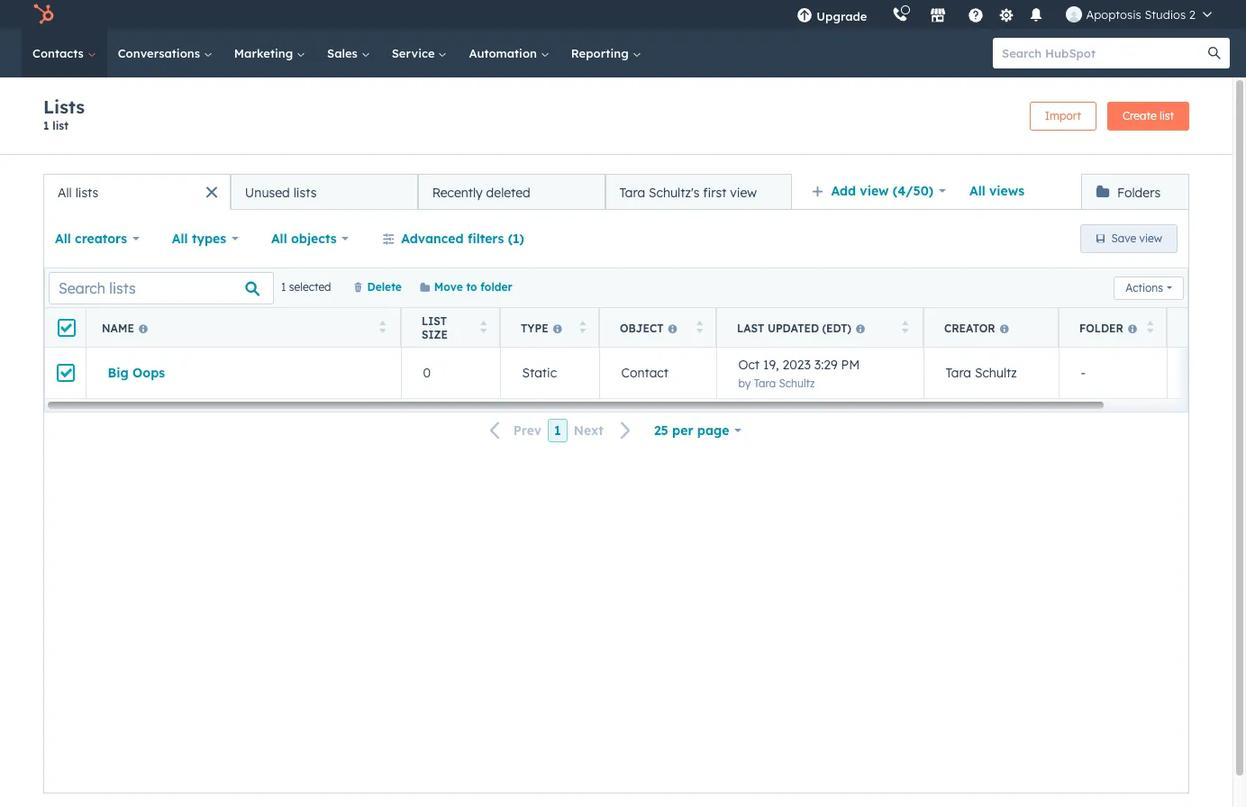 Task type: vqa. For each thing, say whether or not it's contained in the screenshot.
Set
no



Task type: locate. For each thing, give the bounding box(es) containing it.
lists inside button
[[75, 184, 99, 201]]

list
[[1160, 109, 1174, 122], [52, 119, 68, 132]]

0 horizontal spatial schultz
[[779, 376, 815, 390]]

upgrade image
[[797, 8, 813, 24]]

5 press to sort. element from the left
[[902, 320, 909, 336]]

lists
[[75, 184, 99, 201], [294, 184, 317, 201]]

schultz down the 2023
[[779, 376, 815, 390]]

press to sort. image
[[481, 320, 487, 333], [580, 320, 586, 333], [696, 320, 703, 333], [1147, 320, 1154, 333]]

4 press to sort. element from the left
[[696, 320, 703, 336]]

2 horizontal spatial view
[[1140, 232, 1163, 245]]

tara for tara schultz
[[946, 365, 972, 381]]

0 vertical spatial 1
[[43, 119, 49, 132]]

menu item
[[880, 0, 884, 29]]

all for all creators
[[55, 231, 71, 247]]

press to sort. image down move to folder
[[481, 320, 487, 333]]

press to sort. element down delete button
[[379, 320, 386, 336]]

prev
[[513, 423, 542, 439]]

press to sort. element for folder
[[1147, 320, 1154, 336]]

lists
[[43, 96, 85, 118]]

3:29
[[814, 356, 838, 373]]

1 inside lists 1 list
[[43, 119, 49, 132]]

per
[[672, 423, 694, 439]]

delete button
[[353, 279, 402, 297]]

view inside button
[[730, 184, 757, 201]]

marketing
[[234, 46, 297, 60]]

move
[[434, 280, 463, 294]]

1 left selected
[[281, 280, 286, 294]]

last
[[737, 321, 765, 335]]

creator
[[945, 321, 996, 335]]

1 horizontal spatial 1
[[281, 280, 286, 294]]

press to sort. image down delete button
[[379, 320, 386, 333]]

0 horizontal spatial list
[[52, 119, 68, 132]]

1 horizontal spatial press to sort. image
[[902, 320, 909, 333]]

(4/50)
[[893, 183, 934, 199]]

press to sort. image down actions popup button
[[1147, 320, 1154, 333]]

service link
[[381, 29, 458, 78]]

2 press to sort. image from the left
[[580, 320, 586, 333]]

folders
[[1118, 184, 1161, 201]]

0 horizontal spatial tara
[[620, 184, 645, 201]]

all
[[970, 183, 986, 199], [58, 184, 72, 201], [55, 231, 71, 247], [172, 231, 188, 247], [271, 231, 287, 247]]

notifications image
[[1029, 8, 1045, 24]]

2 horizontal spatial tara
[[946, 365, 972, 381]]

press to sort. element down actions popup button
[[1147, 320, 1154, 336]]

used in element
[[1167, 348, 1246, 398]]

list inside lists 1 list
[[52, 119, 68, 132]]

(1)
[[508, 231, 524, 247]]

press to sort. element down move to folder
[[481, 320, 487, 336]]

press to sort. element left 'last'
[[696, 320, 703, 336]]

hubspot link
[[22, 4, 68, 25]]

press to sort. image right type
[[580, 320, 586, 333]]

3 press to sort. image from the left
[[696, 320, 703, 333]]

conversations
[[118, 46, 204, 60]]

(edt)
[[822, 321, 852, 335]]

tara schultz
[[946, 365, 1017, 381]]

view right save
[[1140, 232, 1163, 245]]

search image
[[1209, 47, 1221, 59]]

2 horizontal spatial 1
[[554, 423, 561, 439]]

tara left 'schultz's'
[[620, 184, 645, 201]]

2 lists from the left
[[294, 184, 317, 201]]

0 horizontal spatial 1
[[43, 119, 49, 132]]

all left objects
[[271, 231, 287, 247]]

move to folder button
[[420, 279, 513, 297]]

all up "all creators"
[[58, 184, 72, 201]]

tara inside tara schultz's first view button
[[620, 184, 645, 201]]

press to sort. element right type
[[580, 320, 586, 336]]

1 press to sort. image from the left
[[481, 320, 487, 333]]

next
[[574, 423, 604, 439]]

1 vertical spatial 1
[[281, 280, 286, 294]]

19,
[[763, 356, 779, 373]]

save view button
[[1080, 224, 1178, 253]]

import
[[1045, 109, 1081, 122]]

all left creators
[[55, 231, 71, 247]]

1 press to sort. element from the left
[[379, 320, 386, 336]]

first
[[703, 184, 727, 201]]

0 horizontal spatial press to sort. image
[[379, 320, 386, 333]]

tara inside oct 19, 2023 3:29 pm by tara schultz
[[754, 376, 776, 390]]

advanced filters (1)
[[401, 231, 524, 247]]

automation link
[[458, 29, 560, 78]]

big
[[108, 365, 129, 381]]

all objects button
[[271, 226, 349, 251]]

all inside popup button
[[55, 231, 71, 247]]

all types button
[[172, 226, 239, 251]]

1
[[43, 119, 49, 132], [281, 280, 286, 294], [554, 423, 561, 439]]

apoptosis studios 2 button
[[1056, 0, 1223, 29]]

press to sort. image
[[379, 320, 386, 333], [902, 320, 909, 333]]

view right add on the right top of page
[[860, 183, 889, 199]]

1 inside button
[[554, 423, 561, 439]]

apoptosis studios 2
[[1086, 7, 1196, 22]]

view right first
[[730, 184, 757, 201]]

1 down the 'lists'
[[43, 119, 49, 132]]

tara
[[620, 184, 645, 201], [946, 365, 972, 381], [754, 376, 776, 390]]

lists inside button
[[294, 184, 317, 201]]

create list link
[[1108, 101, 1190, 130]]

pm
[[841, 356, 860, 373]]

view inside 'popup button'
[[860, 183, 889, 199]]

object element
[[599, 348, 717, 398]]

all creators
[[55, 231, 127, 247]]

tara down 19,
[[754, 376, 776, 390]]

1 horizontal spatial lists
[[294, 184, 317, 201]]

help image
[[968, 8, 985, 24]]

press to sort. image left 'last'
[[696, 320, 703, 333]]

0 horizontal spatial lists
[[75, 184, 99, 201]]

6 press to sort. element from the left
[[1147, 320, 1154, 336]]

25 per page
[[654, 423, 730, 439]]

1 right prev
[[554, 423, 561, 439]]

press to sort. image for object
[[696, 320, 703, 333]]

Search lists search field
[[49, 272, 274, 304]]

folder
[[481, 280, 513, 294]]

press to sort. element for last updated (edt)
[[902, 320, 909, 336]]

import link
[[1030, 101, 1097, 130]]

menu
[[784, 0, 1225, 29]]

all inside popup button
[[172, 231, 188, 247]]

hubspot image
[[32, 4, 54, 25]]

lists up "all creators"
[[75, 184, 99, 201]]

contacts link
[[22, 29, 107, 78]]

1 horizontal spatial tara
[[754, 376, 776, 390]]

views
[[990, 183, 1025, 199]]

1 button
[[548, 419, 568, 443]]

view
[[860, 183, 889, 199], [730, 184, 757, 201], [1140, 232, 1163, 245]]

all for all objects
[[271, 231, 287, 247]]

1 lists from the left
[[75, 184, 99, 201]]

unused
[[245, 184, 290, 201]]

all inside popup button
[[271, 231, 287, 247]]

press to sort. element for type
[[580, 320, 586, 336]]

types
[[192, 231, 226, 247]]

1 selected
[[281, 280, 331, 294]]

list
[[422, 315, 447, 328]]

2 vertical spatial 1
[[554, 423, 561, 439]]

0 horizontal spatial view
[[730, 184, 757, 201]]

list inside 'create list' link
[[1160, 109, 1174, 122]]

schultz's
[[649, 184, 700, 201]]

apoptosis
[[1086, 7, 1142, 22]]

lists right unused
[[294, 184, 317, 201]]

all inside button
[[58, 184, 72, 201]]

all left types
[[172, 231, 188, 247]]

schultz down creator column header
[[975, 365, 1017, 381]]

save view
[[1112, 232, 1163, 245]]

object
[[620, 321, 664, 335]]

press to sort. element
[[379, 320, 386, 336], [481, 320, 487, 336], [580, 320, 586, 336], [696, 320, 703, 336], [902, 320, 909, 336], [1147, 320, 1154, 336]]

advanced
[[401, 231, 464, 247]]

sales link
[[316, 29, 381, 78]]

1 horizontal spatial list
[[1160, 109, 1174, 122]]

tara down creator on the top of the page
[[946, 365, 972, 381]]

list down the 'lists'
[[52, 119, 68, 132]]

press to sort. image left creator on the top of the page
[[902, 320, 909, 333]]

press to sort. element left creator on the top of the page
[[902, 320, 909, 336]]

0
[[423, 365, 431, 381]]

list size element
[[401, 348, 500, 398]]

view for add
[[860, 183, 889, 199]]

3 press to sort. element from the left
[[580, 320, 586, 336]]

4 press to sort. image from the left
[[1147, 320, 1154, 333]]

view inside button
[[1140, 232, 1163, 245]]

1 horizontal spatial view
[[860, 183, 889, 199]]

all left views
[[970, 183, 986, 199]]

static
[[522, 365, 557, 381]]

list right create
[[1160, 109, 1174, 122]]



Task type: describe. For each thing, give the bounding box(es) containing it.
25 per page button
[[642, 413, 754, 449]]

creator column header
[[924, 308, 1060, 348]]

actions
[[1126, 281, 1164, 294]]

creators
[[75, 231, 127, 247]]

by
[[739, 376, 751, 390]]

filters
[[468, 231, 504, 247]]

menu containing apoptosis studios 2
[[784, 0, 1225, 29]]

all creators button
[[55, 226, 140, 251]]

selected
[[289, 280, 331, 294]]

lists 1 list
[[43, 96, 85, 132]]

to
[[466, 280, 477, 294]]

updated
[[768, 321, 819, 335]]

automation
[[469, 46, 541, 60]]

lists for unused lists
[[294, 184, 317, 201]]

2023
[[783, 356, 811, 373]]

all lists button
[[43, 174, 231, 210]]

recently deleted
[[432, 184, 531, 201]]

page
[[697, 423, 730, 439]]

advanced filters (1) button
[[371, 221, 536, 257]]

studios
[[1145, 7, 1186, 22]]

1 horizontal spatial schultz
[[975, 365, 1017, 381]]

tara schultz's first view button
[[605, 174, 793, 210]]

press to sort. image for folder
[[1147, 320, 1154, 333]]

all views link
[[958, 173, 1036, 209]]

folder element
[[1059, 348, 1167, 398]]

lists for all lists
[[75, 184, 99, 201]]

delete
[[367, 280, 402, 294]]

1 press to sort. image from the left
[[379, 320, 386, 333]]

press to sort. element for object
[[696, 320, 703, 336]]

create
[[1123, 109, 1157, 122]]

tara schultz image
[[1067, 6, 1083, 23]]

all types
[[172, 231, 226, 247]]

unused lists button
[[231, 174, 418, 210]]

last updated (edt)
[[737, 321, 852, 335]]

list size
[[422, 315, 448, 342]]

marketplaces image
[[931, 8, 947, 24]]

settings image
[[999, 8, 1015, 24]]

all for all lists
[[58, 184, 72, 201]]

all for all views
[[970, 183, 986, 199]]

oct
[[739, 356, 760, 373]]

name
[[102, 321, 134, 335]]

big oops
[[108, 365, 165, 381]]

help button
[[961, 0, 992, 29]]

folder
[[1080, 321, 1124, 335]]

search button
[[1200, 38, 1230, 68]]

unused lists
[[245, 184, 317, 201]]

add view (4/50) button
[[800, 173, 958, 209]]

view for save
[[1140, 232, 1163, 245]]

all lists
[[58, 184, 99, 201]]

oops
[[133, 365, 165, 381]]

deleted
[[486, 184, 531, 201]]

sales
[[327, 46, 361, 60]]

conversations link
[[107, 29, 223, 78]]

reporting
[[571, 46, 632, 60]]

1 for 1
[[554, 423, 561, 439]]

all views
[[970, 183, 1025, 199]]

lists banner
[[43, 96, 1190, 136]]

recently deleted button
[[418, 174, 605, 210]]

service
[[392, 46, 438, 60]]

add
[[831, 183, 856, 199]]

next button
[[568, 419, 642, 443]]

settings link
[[995, 5, 1018, 24]]

size
[[422, 328, 448, 342]]

2 press to sort. image from the left
[[902, 320, 909, 333]]

type
[[521, 321, 549, 335]]

calling icon button
[[885, 3, 916, 26]]

reporting link
[[560, 29, 652, 78]]

press to sort. image for type
[[580, 320, 586, 333]]

add view (4/50)
[[831, 183, 934, 199]]

Search HubSpot search field
[[993, 38, 1214, 68]]

save
[[1112, 232, 1137, 245]]

1 for 1 selected
[[281, 280, 286, 294]]

create list
[[1123, 109, 1174, 122]]

all objects
[[271, 231, 337, 247]]

upgrade
[[817, 9, 867, 23]]

actions button
[[1114, 276, 1184, 300]]

big oops link
[[108, 365, 165, 381]]

marketing link
[[223, 29, 316, 78]]

2
[[1190, 7, 1196, 22]]

tara schultz's first view
[[620, 184, 757, 201]]

all for all types
[[172, 231, 188, 247]]

oct 19, 2023 3:29 pm by tara schultz
[[739, 356, 860, 390]]

2 press to sort. element from the left
[[481, 320, 487, 336]]

pagination navigation
[[479, 419, 642, 443]]

objects
[[291, 231, 337, 247]]

tara for tara schultz's first view
[[620, 184, 645, 201]]

move to folder
[[434, 280, 513, 294]]

25
[[654, 423, 669, 439]]

marketplaces button
[[920, 0, 958, 29]]

contacts
[[32, 46, 87, 60]]

recently
[[432, 184, 483, 201]]

calling icon image
[[893, 7, 909, 23]]

schultz inside oct 19, 2023 3:29 pm by tara schultz
[[779, 376, 815, 390]]



